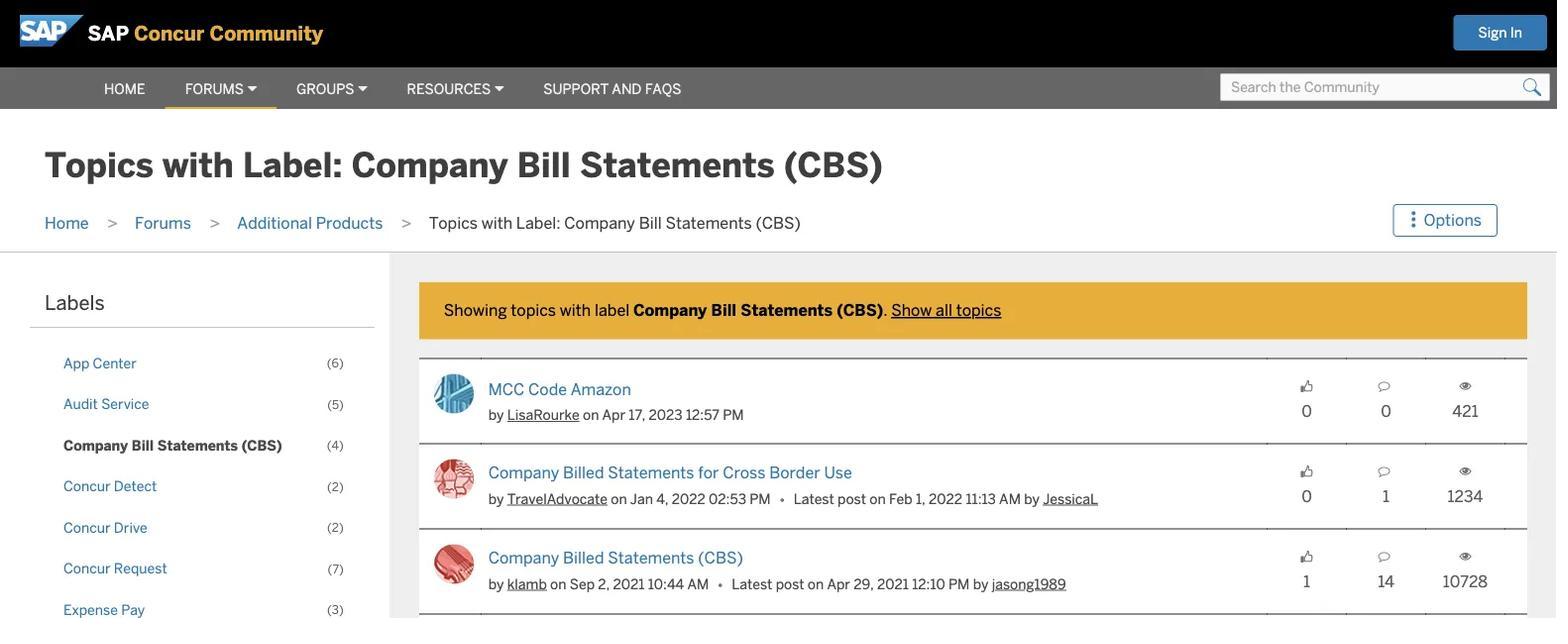 Task type: vqa. For each thing, say whether or not it's contained in the screenshot.
top 'and'
no



Task type: locate. For each thing, give the bounding box(es) containing it.
1 horizontal spatial post
[[838, 490, 866, 508]]

concur right sap
[[134, 21, 204, 47]]

concur for concur request
[[63, 560, 111, 578]]

forums inside menu bar
[[185, 80, 244, 98]]

0 horizontal spatial post
[[776, 575, 805, 593]]

topics
[[45, 144, 154, 187], [429, 213, 478, 233]]

request
[[114, 560, 167, 578]]

1234
[[1448, 486, 1483, 507]]

by inside mcc code amazon by lisarourke on ‎apr 17, 2023 12:57 pm
[[488, 406, 504, 424]]

by left "klamb" link
[[488, 575, 504, 593]]

1 horizontal spatial pm
[[750, 490, 771, 508]]

code
[[528, 379, 567, 399]]

forums
[[185, 80, 244, 98], [135, 213, 191, 233]]

company right label
[[633, 301, 707, 321]]

on for latest post on ‎feb 1, 2022 11:13 am by jessical
[[870, 490, 886, 508]]

additional products
[[237, 213, 383, 233]]

1 2021 from the left
[[613, 575, 645, 593]]

home link inside menu bar
[[84, 71, 165, 107]]

2 topics from the left
[[956, 301, 1002, 321]]

1 vertical spatial billed
[[563, 548, 604, 568]]

sign
[[1478, 24, 1507, 42]]

‎apr left 17,
[[602, 406, 626, 424]]

0 horizontal spatial 2021
[[613, 575, 645, 593]]

label
[[595, 301, 630, 321]]

0 vertical spatial list
[[35, 195, 1404, 252]]

0 horizontal spatial bill
[[517, 144, 571, 187]]

service
[[101, 396, 149, 414]]

sap image
[[20, 15, 84, 47]]

showing
[[444, 301, 507, 321]]

1 left 1234
[[1383, 486, 1390, 507]]

statements up ‎jan
[[608, 463, 694, 483]]

2 2022 from the left
[[929, 490, 963, 508]]

(2) down the (4)
[[327, 479, 344, 495]]

and
[[612, 80, 642, 98]]

pm right 12:10
[[949, 575, 970, 593]]

1 left the 14
[[1304, 572, 1311, 592]]

pm for latest post on ‎apr 29, 2021 12:10 pm by jasong1989
[[949, 575, 970, 593]]

concur left drive
[[63, 519, 111, 537]]

company up traveladvocate link
[[488, 463, 559, 483]]

concur down concur drive at the left bottom of page
[[63, 560, 111, 578]]

‎apr left 29,
[[827, 575, 850, 593]]

mcc code amazon by lisarourke on ‎apr 17, 2023 12:57 pm
[[488, 379, 744, 424]]

2022 right 4,
[[672, 490, 706, 508]]

forums for groups
[[185, 80, 244, 98]]

(3)
[[327, 603, 344, 618]]

forums link for additional products
[[125, 213, 201, 233]]

audit
[[63, 396, 98, 414]]

1 vertical spatial forums
[[135, 213, 191, 233]]

(cbs)
[[784, 144, 883, 187], [756, 213, 801, 233], [837, 301, 883, 321], [698, 548, 743, 568]]

1 horizontal spatial 1
[[1383, 486, 1390, 507]]

post down 'use'
[[838, 490, 866, 508]]

0 vertical spatial post
[[838, 490, 866, 508]]

latest post on ‎feb 1, 2022 11:13 am by jessical
[[794, 490, 1098, 508]]

drive
[[114, 519, 147, 537]]

0 horizontal spatial topics
[[45, 144, 154, 187]]

0 horizontal spatial pm
[[723, 406, 744, 424]]

support and faqs link
[[524, 71, 701, 107]]

1 vertical spatial am
[[687, 575, 709, 593]]

sap
[[88, 21, 129, 47]]

on inside mcc code amazon by lisarourke on ‎apr 17, 2023 12:57 pm
[[583, 406, 599, 424]]

sap concur community
[[88, 21, 323, 47]]

0 vertical spatial (2)
[[327, 479, 344, 495]]

1 vertical spatial pm
[[750, 490, 771, 508]]

1 vertical spatial home
[[45, 213, 89, 233]]

2021 for 2,
[[613, 575, 645, 593]]

0 vertical spatial pm
[[723, 406, 744, 424]]

resources
[[407, 80, 491, 98]]

0 vertical spatial topics with label: company bill statements (cbs)
[[45, 144, 883, 187]]

‎jan
[[630, 490, 653, 508]]

0 horizontal spatial topics
[[511, 301, 556, 321]]

0 vertical spatial home link
[[84, 71, 165, 107]]

1 horizontal spatial 2021
[[877, 575, 909, 593]]

by down mcc
[[488, 406, 504, 424]]

by
[[488, 406, 504, 424], [488, 490, 504, 508], [1024, 490, 1040, 508], [488, 575, 504, 593], [973, 575, 989, 593]]

topics with label: company bill statements (cbs)
[[45, 144, 883, 187], [429, 213, 801, 233]]

on down amazon
[[583, 406, 599, 424]]

latest down border
[[794, 490, 834, 508]]

klamb
[[507, 575, 547, 593]]

1
[[1383, 486, 1390, 507], [1304, 572, 1311, 592]]

by klamb on ‎sep 2, 2021 10:44 am
[[488, 575, 709, 593]]

1 (2) from the top
[[327, 479, 344, 495]]

2022 for 1,
[[929, 490, 963, 508]]

home link up labels heading
[[35, 213, 99, 233]]

by left jasong1989 link
[[973, 575, 989, 593]]

mcc
[[488, 379, 525, 399]]

topics with label: company bill statements (cbs) down resources link
[[45, 144, 883, 187]]

0 vertical spatial am
[[999, 490, 1021, 508]]

billed up the 'traveladvocate'
[[563, 463, 604, 483]]

‎apr inside mcc code amazon by lisarourke on ‎apr 17, 2023 12:57 pm
[[602, 406, 626, 424]]

0 horizontal spatial latest
[[732, 575, 773, 593]]

latest
[[794, 490, 834, 508], [732, 575, 773, 593]]

0 vertical spatial forums
[[185, 80, 244, 98]]

2021 for 29,
[[877, 575, 909, 593]]

1 vertical spatial label:
[[516, 213, 561, 233]]

1 vertical spatial (2)
[[327, 521, 344, 536]]

company billed statements for cross border use link
[[488, 463, 852, 483]]

(2)
[[327, 479, 344, 495], [327, 521, 344, 536]]

home up labels heading
[[45, 213, 89, 233]]

concur inside 'link'
[[63, 560, 111, 578]]

2021 right 29,
[[877, 575, 909, 593]]

02:53
[[709, 490, 746, 508]]

on
[[583, 406, 599, 424], [611, 490, 627, 508], [870, 490, 886, 508], [550, 575, 567, 593], [808, 575, 824, 593]]

groups link
[[277, 71, 387, 107]]

2 (2) from the top
[[327, 521, 344, 536]]

421
[[1453, 401, 1479, 421]]

traveladvocate link
[[507, 490, 608, 508]]

forums link
[[165, 71, 277, 107], [125, 213, 201, 233]]

2022 for 4,
[[672, 490, 706, 508]]

1 vertical spatial latest
[[732, 575, 773, 593]]

home link down sap
[[84, 71, 165, 107]]

‎apr
[[602, 406, 626, 424], [827, 575, 850, 593]]

am
[[999, 490, 1021, 508], [687, 575, 709, 593]]

pm down cross on the bottom left
[[750, 490, 771, 508]]

1 vertical spatial ‎apr
[[827, 575, 850, 593]]

2 horizontal spatial bill
[[711, 301, 737, 321]]

1 horizontal spatial home
[[104, 80, 145, 98]]

menu bar
[[0, 66, 701, 109]]

0 vertical spatial latest
[[794, 490, 834, 508]]

concur up concur drive at the left bottom of page
[[63, 478, 111, 496]]

topics with label: company bill statements (cbs) up label
[[429, 213, 801, 233]]

traveladvocate
[[507, 490, 608, 508]]

Search the Community text field
[[1220, 73, 1550, 101]]

2022
[[672, 490, 706, 508], [929, 490, 963, 508]]

with
[[163, 144, 234, 187], [481, 213, 513, 233], [560, 301, 591, 321]]

1 horizontal spatial ‎apr
[[827, 575, 850, 593]]

pm right 12:57
[[723, 406, 744, 424]]

1 vertical spatial home link
[[35, 213, 99, 233]]

list containing app center
[[50, 348, 355, 619]]

concur detect
[[63, 478, 157, 496]]

concur for concur detect
[[63, 478, 111, 496]]

1 vertical spatial post
[[776, 575, 805, 593]]

app center link
[[50, 348, 355, 379]]

home inside list
[[45, 213, 89, 233]]

1 vertical spatial with
[[481, 213, 513, 233]]

on for latest post on ‎apr 29, 2021 12:10 pm by jasong1989
[[808, 575, 824, 593]]

for
[[698, 463, 719, 483]]

am right 11:13
[[999, 490, 1021, 508]]

on left ‎feb
[[870, 490, 886, 508]]

1 horizontal spatial topics
[[956, 301, 1002, 321]]

concur request
[[63, 560, 167, 578]]

0 horizontal spatial home
[[45, 213, 89, 233]]

(2) for concur drive
[[327, 521, 344, 536]]

home link
[[84, 71, 165, 107], [35, 213, 99, 233]]

support
[[544, 80, 609, 98]]

lisarourke image
[[434, 374, 474, 414]]

label:
[[243, 144, 343, 187], [516, 213, 561, 233]]

post
[[838, 490, 866, 508], [776, 575, 805, 593]]

company
[[352, 144, 508, 187], [564, 213, 635, 233], [633, 301, 707, 321], [488, 463, 559, 483], [488, 548, 559, 568]]

‎feb
[[889, 490, 913, 508]]

1 horizontal spatial am
[[999, 490, 1021, 508]]

jasong1989 link
[[992, 575, 1066, 593]]

11:13
[[966, 490, 996, 508]]

None submit
[[1518, 73, 1547, 101]]

billed
[[563, 463, 604, 483], [563, 548, 604, 568]]

2 2021 from the left
[[877, 575, 909, 593]]

billed for company billed statements for cross border use
[[563, 463, 604, 483]]

1 horizontal spatial topics
[[429, 213, 478, 233]]

topics
[[511, 301, 556, 321], [956, 301, 1002, 321]]

pm
[[723, 406, 744, 424], [750, 490, 771, 508], [949, 575, 970, 593]]

(2) up (7)
[[327, 521, 344, 536]]

am right 10:44
[[687, 575, 709, 593]]

list
[[35, 195, 1404, 252], [50, 348, 355, 619]]

1 horizontal spatial latest
[[794, 490, 834, 508]]

latest for company billed statements (cbs)
[[732, 575, 773, 593]]

0 vertical spatial forums link
[[165, 71, 277, 107]]

post for company billed statements (cbs)
[[776, 575, 805, 593]]

home for additional products
[[45, 213, 89, 233]]

0 vertical spatial topics
[[45, 144, 154, 187]]

1 vertical spatial 1
[[1304, 572, 1311, 592]]

app center
[[63, 355, 137, 372]]

bill
[[517, 144, 571, 187], [639, 213, 662, 233], [711, 301, 737, 321]]

1 vertical spatial forums link
[[125, 213, 201, 233]]

2 vertical spatial pm
[[949, 575, 970, 593]]

0 vertical spatial billed
[[563, 463, 604, 483]]

0 vertical spatial home
[[104, 80, 145, 98]]

0 horizontal spatial 1
[[1304, 572, 1311, 592]]

0 horizontal spatial am
[[687, 575, 709, 593]]

on left 29,
[[808, 575, 824, 593]]

by left jessical
[[1024, 490, 1040, 508]]

audit service link
[[50, 389, 355, 420]]

home
[[104, 80, 145, 98], [45, 213, 89, 233]]

1 vertical spatial topics with label: company bill statements (cbs)
[[429, 213, 801, 233]]

0 vertical spatial ‎apr
[[602, 406, 626, 424]]

post left 29,
[[776, 575, 805, 593]]

0 horizontal spatial ‎apr
[[602, 406, 626, 424]]

home inside menu bar
[[104, 80, 145, 98]]

statements down faqs
[[580, 144, 775, 187]]

billed for company billed statements (cbs)
[[563, 548, 604, 568]]

2022 right 1,
[[929, 490, 963, 508]]

by right traveladvocate "icon"
[[488, 490, 504, 508]]

on for by klamb on ‎sep 2, 2021 10:44 am
[[550, 575, 567, 593]]

topics right all
[[956, 301, 1002, 321]]

company up "klamb" link
[[488, 548, 559, 568]]

home down sap
[[104, 80, 145, 98]]

latest right 10:44
[[732, 575, 773, 593]]

0
[[1302, 401, 1312, 421], [1381, 401, 1392, 421], [1302, 486, 1312, 507]]

2 horizontal spatial with
[[560, 301, 591, 321]]

amazon
[[571, 379, 631, 399]]

on left ‎jan
[[611, 490, 627, 508]]

am for 11:13
[[999, 490, 1021, 508]]

2021 right 2,
[[613, 575, 645, 593]]

1 vertical spatial list
[[50, 348, 355, 619]]

0 for 0
[[1302, 401, 1312, 421]]

1 billed from the top
[[563, 463, 604, 483]]

1 horizontal spatial 2022
[[929, 490, 963, 508]]

home link for groups
[[84, 71, 165, 107]]

1 horizontal spatial label:
[[516, 213, 561, 233]]

2 billed from the top
[[563, 548, 604, 568]]

2023
[[649, 406, 683, 424]]

in
[[1510, 24, 1523, 42]]

1 vertical spatial bill
[[639, 213, 662, 233]]

0 horizontal spatial 2022
[[672, 490, 706, 508]]

2 horizontal spatial pm
[[949, 575, 970, 593]]

0 vertical spatial with
[[163, 144, 234, 187]]

on left ‎sep
[[550, 575, 567, 593]]

topics right showing at the left
[[511, 301, 556, 321]]

1 2022 from the left
[[672, 490, 706, 508]]

0 vertical spatial bill
[[517, 144, 571, 187]]

billed up ‎sep
[[563, 548, 604, 568]]

0 horizontal spatial label:
[[243, 144, 343, 187]]



Task type: describe. For each thing, give the bounding box(es) containing it.
.
[[883, 301, 888, 321]]

latest post on ‎apr 29, 2021 12:10 pm by jasong1989
[[732, 575, 1066, 593]]

label: inside list
[[516, 213, 561, 233]]

1,
[[916, 490, 926, 508]]

(5)
[[327, 397, 344, 413]]

2 vertical spatial bill
[[711, 301, 737, 321]]

statements up showing topics with label company bill statements (cbs) . show all topics
[[666, 213, 752, 233]]

forums link for groups
[[165, 71, 277, 107]]

sign in
[[1478, 24, 1523, 42]]

1 horizontal spatial bill
[[639, 213, 662, 233]]

labels
[[45, 291, 105, 316]]

(4)
[[327, 438, 344, 454]]

mcc code amazon link
[[488, 379, 631, 399]]

show all topics link
[[891, 301, 1002, 321]]

1 topics from the left
[[511, 301, 556, 321]]

pm inside mcc code amazon by lisarourke on ‎apr 17, 2023 12:57 pm
[[723, 406, 744, 424]]

resources link
[[387, 71, 524, 107]]

10728
[[1443, 572, 1488, 592]]

(7)
[[328, 562, 344, 577]]

klamb image
[[434, 545, 474, 585]]

additional products link
[[227, 213, 393, 233]]

support and faqs
[[544, 80, 681, 98]]

faqs
[[645, 80, 681, 98]]

jessical
[[1043, 490, 1098, 508]]

(6)
[[327, 356, 344, 371]]

lisarourke
[[507, 406, 580, 424]]

home link for additional products
[[35, 213, 99, 233]]

all
[[936, 301, 953, 321]]

traveladvocate image
[[434, 460, 474, 499]]

use
[[824, 463, 852, 483]]

klamb link
[[507, 575, 547, 593]]

12:10
[[912, 575, 945, 593]]

forums for additional products
[[135, 213, 191, 233]]

concur detect link
[[50, 471, 355, 503]]

1 horizontal spatial with
[[481, 213, 513, 233]]

cross
[[723, 463, 766, 483]]

additional
[[237, 213, 312, 233]]

2,
[[598, 575, 610, 593]]

list containing home
[[35, 195, 1404, 252]]

14
[[1378, 572, 1395, 592]]

company down the resources
[[352, 144, 508, 187]]

home for groups
[[104, 80, 145, 98]]

0 vertical spatial 1
[[1383, 486, 1390, 507]]

0 for 1
[[1302, 486, 1312, 507]]

company billed statements (cbs) link
[[488, 548, 743, 568]]

17,
[[629, 406, 646, 424]]

12:57
[[686, 406, 720, 424]]

0 horizontal spatial with
[[163, 144, 234, 187]]

detect
[[114, 478, 157, 496]]

menu bar containing home
[[0, 66, 701, 109]]

products
[[316, 213, 383, 233]]

statements up 10:44
[[608, 548, 694, 568]]

labels heading
[[45, 291, 105, 316]]

app
[[63, 355, 90, 372]]

company billed statements for cross border use
[[488, 463, 852, 483]]

company up label
[[564, 213, 635, 233]]

show
[[891, 301, 932, 321]]

center
[[93, 355, 137, 372]]

jessical link
[[1043, 490, 1098, 508]]

border
[[769, 463, 820, 483]]

by traveladvocate on ‎jan 4, 2022 02:53 pm
[[488, 490, 771, 508]]

showing topics with label company bill statements (cbs) . show all topics
[[444, 301, 1002, 321]]

‎sep
[[570, 575, 595, 593]]

4,
[[656, 490, 669, 508]]

community
[[210, 21, 323, 47]]

am for 10:44
[[687, 575, 709, 593]]

lisarourke link
[[507, 406, 580, 424]]

(2) for concur detect
[[327, 479, 344, 495]]

groups
[[296, 80, 354, 98]]

sign in link
[[1454, 15, 1547, 51]]

concur request link
[[50, 554, 355, 585]]

2 vertical spatial with
[[560, 301, 591, 321]]

audit service
[[63, 396, 149, 414]]

1 vertical spatial topics
[[429, 213, 478, 233]]

company billed statements (cbs)
[[488, 548, 743, 568]]

pm for by traveladvocate on ‎jan 4, 2022 02:53 pm
[[750, 490, 771, 508]]

statements left .
[[741, 301, 833, 321]]

0 vertical spatial label:
[[243, 144, 343, 187]]

post for company billed statements for cross border use
[[838, 490, 866, 508]]

jasong1989
[[992, 575, 1066, 593]]

concur for concur drive
[[63, 519, 111, 537]]

concur drive
[[63, 519, 147, 537]]

concur drive link
[[50, 513, 355, 544]]

on for by traveladvocate on ‎jan 4, 2022 02:53 pm
[[611, 490, 627, 508]]

10:44
[[648, 575, 684, 593]]

29,
[[854, 575, 874, 593]]

latest for company billed statements for cross border use
[[794, 490, 834, 508]]



